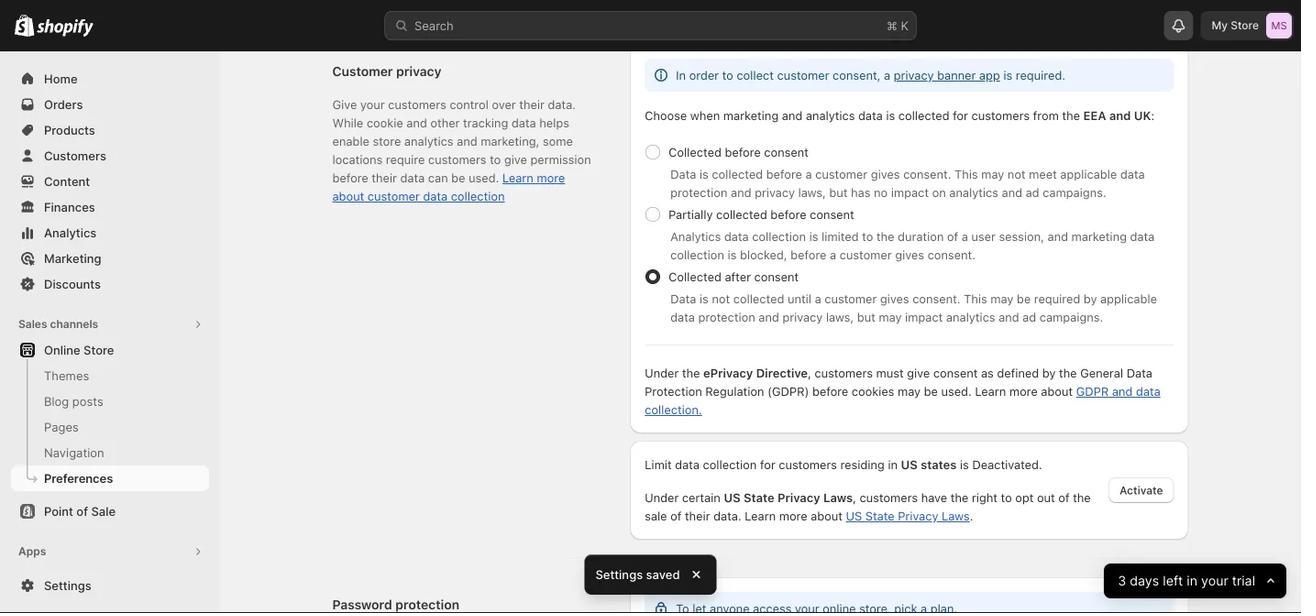 Task type: describe. For each thing, give the bounding box(es) containing it.
in
[[1187, 573, 1197, 589]]

my store image
[[1266, 13, 1292, 39]]

saved
[[646, 568, 680, 582]]

finances
[[44, 200, 95, 214]]

posts
[[72, 394, 103, 408]]

point of sale link
[[11, 499, 209, 524]]

home link
[[11, 66, 209, 92]]

your
[[1201, 573, 1228, 589]]

marketing
[[44, 251, 101, 265]]

my store
[[1212, 19, 1259, 32]]

orders
[[44, 97, 83, 111]]

channels
[[50, 318, 98, 331]]

navigation link
[[11, 440, 209, 466]]

themes link
[[11, 363, 209, 389]]

blog posts link
[[11, 389, 209, 414]]

1 horizontal spatial shopify image
[[37, 19, 94, 37]]

settings for settings saved
[[596, 568, 643, 582]]

online store link
[[11, 337, 209, 363]]

3 days left in your trial button
[[1104, 564, 1286, 599]]

pages
[[44, 420, 79, 434]]

⌘
[[887, 18, 898, 33]]

sales channels button
[[11, 312, 209, 337]]

products
[[44, 123, 95, 137]]

left
[[1163, 573, 1183, 589]]

preferences
[[44, 471, 113, 486]]

store for my store
[[1231, 19, 1259, 32]]

add
[[44, 570, 67, 585]]

content
[[44, 174, 90, 188]]

online
[[44, 343, 80, 357]]

days
[[1130, 573, 1159, 589]]

finances link
[[11, 194, 209, 220]]

apps
[[18, 545, 46, 558]]

sales channels
[[18, 318, 98, 331]]

preferences link
[[11, 466, 209, 491]]

pages link
[[11, 414, 209, 440]]

customers link
[[11, 143, 209, 169]]

my
[[1212, 19, 1228, 32]]

content link
[[11, 169, 209, 194]]



Task type: locate. For each thing, give the bounding box(es) containing it.
1 horizontal spatial settings
[[596, 568, 643, 582]]

3
[[1118, 573, 1126, 589]]

sales
[[18, 318, 47, 331]]

⌘ k
[[887, 18, 909, 33]]

settings for settings
[[44, 579, 91, 593]]

apps
[[70, 570, 98, 585]]

add apps button
[[11, 565, 209, 591]]

1 horizontal spatial store
[[1231, 19, 1259, 32]]

search
[[414, 18, 454, 33]]

of
[[76, 504, 88, 519]]

point
[[44, 504, 73, 519]]

add apps
[[44, 570, 98, 585]]

navigation
[[44, 446, 104, 460]]

blog
[[44, 394, 69, 408]]

shopify image
[[15, 14, 34, 36], [37, 19, 94, 37]]

online store
[[44, 343, 114, 357]]

marketing link
[[11, 246, 209, 271]]

0 vertical spatial store
[[1231, 19, 1259, 32]]

analytics link
[[11, 220, 209, 246]]

point of sale
[[44, 504, 116, 519]]

customers
[[44, 149, 106, 163]]

products link
[[11, 117, 209, 143]]

themes
[[44, 369, 89, 383]]

settings
[[596, 568, 643, 582], [44, 579, 91, 593]]

0 horizontal spatial shopify image
[[15, 14, 34, 36]]

blog posts
[[44, 394, 103, 408]]

sale
[[91, 504, 116, 519]]

trial
[[1232, 573, 1255, 589]]

settings link
[[11, 573, 209, 599]]

discounts link
[[11, 271, 209, 297]]

k
[[901, 18, 909, 33]]

orders link
[[11, 92, 209, 117]]

store right my
[[1231, 19, 1259, 32]]

home
[[44, 72, 78, 86]]

settings saved
[[596, 568, 680, 582]]

store
[[1231, 19, 1259, 32], [83, 343, 114, 357]]

0 horizontal spatial store
[[83, 343, 114, 357]]

point of sale button
[[0, 499, 220, 524]]

1 vertical spatial store
[[83, 343, 114, 357]]

store down sales channels button
[[83, 343, 114, 357]]

0 horizontal spatial settings
[[44, 579, 91, 593]]

3 days left in your trial
[[1118, 573, 1255, 589]]

analytics
[[44, 226, 97, 240]]

store for online store
[[83, 343, 114, 357]]

discounts
[[44, 277, 101, 291]]

apps button
[[11, 539, 209, 565]]



Task type: vqa. For each thing, say whether or not it's contained in the screenshot.
Summer
no



